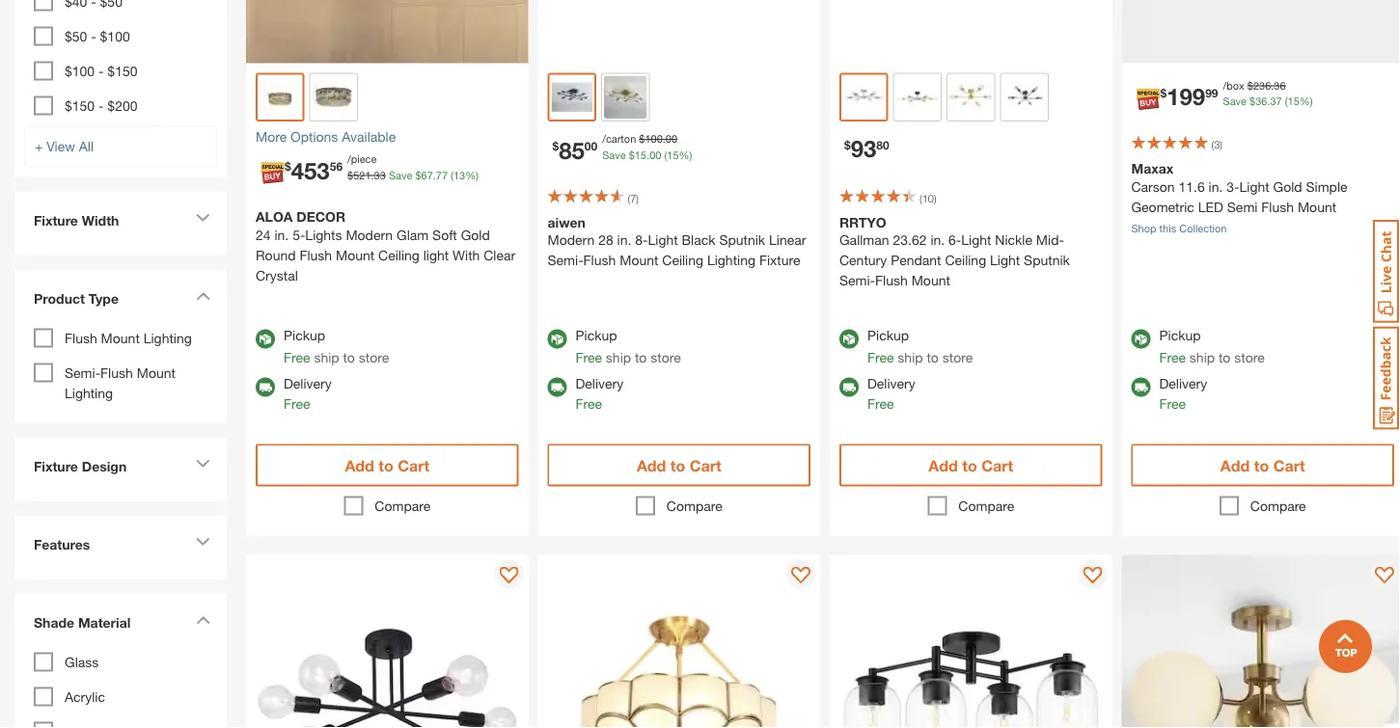 Task type: vqa. For each thing, say whether or not it's contained in the screenshot.
Fixture Design
yes



Task type: describe. For each thing, give the bounding box(es) containing it.
2 horizontal spatial )
[[1220, 139, 1223, 151]]

century
[[840, 252, 887, 268]]

semi- inside aiwen modern 28 in. 8-light black sputnik linear semi-flush mount ceiling lighting fixture
[[548, 252, 584, 268]]

flush mount lighting
[[65, 331, 192, 347]]

24
[[256, 227, 271, 243]]

cart for add to cart button corresponding to the "gallman 23.62 in. 6-light nickle mid-century pendant ceiling light sputnik semi-flush mount" image
[[982, 457, 1014, 475]]

flush down product type on the top of page
[[65, 331, 97, 347]]

236
[[1254, 79, 1272, 92]]

77
[[436, 169, 448, 181]]

$ left 77 at the left top of page
[[415, 169, 421, 181]]

ship for add to cart button corresponding to modern 28 in. 8-light black sputnik linear semi-flush mount ceiling lighting fixture image
[[606, 350, 631, 366]]

pickup for available shipping image associated with add to cart button corresponding to the "gallman 23.62 in. 6-light nickle mid-century pendant ceiling light sputnik semi-flush mount" image
[[868, 328, 909, 344]]

2 horizontal spatial 00
[[666, 133, 678, 145]]

flush inside rrtyo gallman 23.62 in. 6-light nickle mid- century pendant ceiling light sputnik semi-flush mount
[[876, 273, 908, 289]]

mount down product type link
[[101, 331, 140, 347]]

3 available for pickup image from the left
[[1132, 330, 1151, 349]]

+ view all
[[35, 139, 94, 154]]

%) for /box $ 236 . 36 save $ 36 . 37 ( 15 %)
[[1300, 95, 1313, 108]]

$ 199 99
[[1161, 83, 1219, 110]]

options
[[291, 128, 338, 144]]

add to cart button for the "gallman 23.62 in. 6-light nickle mid-century pendant ceiling light sputnik semi-flush mount" image
[[840, 445, 1103, 487]]

67
[[421, 169, 433, 181]]

all
[[79, 139, 94, 154]]

$ inside $ 93 80
[[845, 138, 851, 152]]

pickup free ship to store for the "gallman 23.62 in. 6-light nickle mid-century pendant ceiling light sputnik semi-flush mount" image
[[868, 328, 973, 366]]

rrtyo gallman 23.62 in. 6-light nickle mid- century pendant ceiling light sputnik semi-flush mount
[[840, 214, 1070, 289]]

flush inside aloa decor 24 in. 5-lights modern glam soft gold round flush mount ceiling light with clear crystal
[[300, 247, 332, 263]]

store for available shipping image for add to cart button for carson 11.6 in. 3-light gold simple geometric led semi flush mount image
[[1235, 350, 1265, 366]]

3
[[1214, 139, 1220, 151]]

( inside /box $ 236 . 36 save $ 36 . 37 ( 15 %)
[[1285, 95, 1288, 108]]

light
[[424, 247, 449, 263]]

in. for 3-
[[1209, 179, 1223, 194]]

compare for 24 in. 5-lights modern glam soft gold round flush mount ceiling light with clear crystal image
[[375, 499, 431, 514]]

soft gold image
[[260, 77, 301, 118]]

add to cart button for 24 in. 5-lights modern glam soft gold round flush mount ceiling light with clear crystal image
[[256, 445, 519, 487]]

gold inside aloa decor 24 in. 5-lights modern glam soft gold round flush mount ceiling light with clear crystal
[[461, 227, 490, 243]]

view
[[47, 139, 75, 154]]

pickup for available shipping image for add to cart button corresponding to 24 in. 5-lights modern glam soft gold round flush mount ceiling light with clear crystal image
[[284, 328, 325, 344]]

28
[[599, 232, 614, 248]]

cart for add to cart button corresponding to modern 28 in. 8-light black sputnik linear semi-flush mount ceiling lighting fixture image
[[690, 457, 722, 475]]

$ right the /box
[[1248, 79, 1254, 92]]

fixture inside aiwen modern 28 in. 8-light black sputnik linear semi-flush mount ceiling lighting fixture
[[760, 252, 801, 268]]

$50 - $100 link
[[65, 28, 130, 44]]

pickup free ship to store for 24 in. 5-lights modern glam soft gold round flush mount ceiling light with clear crystal image
[[284, 328, 389, 366]]

boundbrook 26.25 in. 4-light matte black semi-flush mount with clear glass shades image
[[830, 556, 1112, 728]]

$ right 56
[[348, 169, 353, 181]]

fixture width
[[34, 213, 119, 229]]

gallman
[[840, 232, 890, 248]]

lights
[[305, 227, 342, 243]]

37
[[1271, 95, 1283, 108]]

$50
[[65, 28, 87, 44]]

black image
[[1003, 76, 1046, 119]]

85
[[559, 136, 585, 164]]

caret icon image for material
[[196, 616, 210, 625]]

$ down black icon
[[553, 140, 559, 153]]

sputnik inside aiwen modern 28 in. 8-light black sputnik linear semi-flush mount ceiling lighting fixture
[[720, 232, 766, 248]]

mount inside aloa decor 24 in. 5-lights modern glam soft gold round flush mount ceiling light with clear crystal
[[336, 247, 375, 263]]

shop this collection link
[[1132, 222, 1227, 235]]

0 horizontal spatial 15
[[635, 149, 647, 161]]

gold inside maxax carson 11.6 in. 3-light gold simple geometric led semi flush mount shop this collection
[[1274, 179, 1303, 194]]

$100 - $150 link
[[65, 63, 138, 79]]

13
[[454, 169, 465, 181]]

semi- inside rrtyo gallman 23.62 in. 6-light nickle mid- century pendant ceiling light sputnik semi-flush mount
[[840, 273, 876, 289]]

) for aiwen modern 28 in. 8-light black sputnik linear semi-flush mount ceiling lighting fixture
[[636, 192, 639, 205]]

lighting inside semi-flush mount lighting
[[65, 386, 113, 402]]

) for rrtyo gallman 23.62 in. 6-light nickle mid- century pendant ceiling light sputnik semi-flush mount
[[934, 192, 937, 205]]

in. for 8-
[[617, 232, 632, 248]]

100
[[645, 133, 663, 145]]

available for pickup image
[[548, 330, 567, 349]]

modern inside aiwen modern 28 in. 8-light black sputnik linear semi-flush mount ceiling lighting fixture
[[548, 232, 595, 248]]

1 vertical spatial lighting
[[144, 331, 192, 347]]

$ down 236
[[1250, 95, 1256, 108]]

. down 236
[[1268, 95, 1271, 108]]

3-
[[1227, 179, 1240, 194]]

$ inside $ 453 56
[[285, 160, 291, 174]]

$50 - $100
[[65, 28, 130, 44]]

with
[[453, 247, 480, 263]]

fixture for fixture width
[[34, 213, 78, 229]]

crystal
[[256, 267, 298, 283]]

. left 13
[[433, 169, 436, 181]]

( inside $ 85 00 /carton $ 100 . 00 save $ 15 . 00 ( 15 %)
[[665, 149, 667, 161]]

maxax carson 11.6 in. 3-light gold simple geometric led semi flush mount shop this collection
[[1132, 161, 1348, 235]]

pickup free ship to store for carson 11.6 in. 3-light gold simple geometric led semi flush mount image
[[1160, 328, 1265, 366]]

gallman 23.62 in. 6-light nickle mid-century pendant ceiling light sputnik semi-flush mount image
[[830, 0, 1112, 63]]

ceiling inside aiwen modern 28 in. 8-light black sputnik linear semi-flush mount ceiling lighting fixture
[[662, 252, 704, 268]]

more
[[256, 128, 287, 144]]

light for mount
[[648, 232, 678, 248]]

cart for add to cart button for carson 11.6 in. 3-light gold simple geometric led semi flush mount image
[[1274, 457, 1306, 475]]

$ inside $ 199 99
[[1161, 86, 1167, 100]]

in. for 5-
[[275, 227, 289, 243]]

feedback link image
[[1374, 326, 1400, 431]]

product
[[34, 291, 85, 307]]

+ view all link
[[24, 126, 217, 167]]

design
[[82, 459, 127, 475]]

1 horizontal spatial 36
[[1274, 79, 1286, 92]]

- for $150
[[98, 98, 104, 114]]

material
[[78, 615, 131, 631]]

caret icon image for width
[[196, 214, 210, 223]]

1 horizontal spatial 15
[[667, 149, 679, 161]]

/piece $ 521 . 33 save $ 67 . 77 ( 13 %)
[[348, 153, 479, 181]]

glass link
[[65, 655, 99, 671]]

light down nickle
[[990, 252, 1020, 268]]

$ down /carton
[[629, 149, 635, 161]]

carson
[[1132, 179, 1175, 194]]

( inside /piece $ 521 . 33 save $ 67 . 77 ( 13 %)
[[451, 169, 454, 181]]

decor
[[297, 209, 346, 225]]

features
[[34, 537, 90, 553]]

( 10 )
[[920, 192, 937, 205]]

gold image
[[950, 76, 993, 119]]

width
[[82, 213, 119, 229]]

shade material
[[34, 615, 131, 631]]

24 in. 5-lights modern glam soft gold round flush mount ceiling light with clear crystal image
[[246, 0, 528, 63]]

flush mount lighting link
[[65, 331, 192, 347]]

93
[[851, 135, 877, 162]]

pickup for available shipping image for add to cart button corresponding to modern 28 in. 8-light black sputnik linear semi-flush mount ceiling lighting fixture image
[[576, 328, 617, 344]]

$200
[[107, 98, 138, 114]]

$100 - $150
[[65, 63, 138, 79]]

23.62
[[893, 232, 927, 248]]

features link
[[24, 526, 217, 570]]

display image for the 23 in. tiffany semi-flush mount ceiling light with amber glass shade gold image at the bottom
[[791, 567, 811, 586]]

semi- inside semi-flush mount lighting
[[65, 365, 100, 381]]

caret icon image for design
[[196, 460, 210, 469]]

$150 - $200 link
[[65, 98, 138, 114]]

nickle
[[995, 232, 1033, 248]]

15 inside /box $ 236 . 36 save $ 36 . 37 ( 15 %)
[[1288, 95, 1300, 108]]

shop
[[1132, 222, 1157, 235]]

type
[[89, 291, 119, 307]]

7
[[630, 192, 636, 205]]

save for /piece $ 521 . 33 save $ 67 . 77 ( 13 %)
[[389, 169, 412, 181]]

caret icon image inside features link
[[196, 538, 210, 547]]

ship for add to cart button corresponding to the "gallman 23.62 in. 6-light nickle mid-century pendant ceiling light sputnik semi-flush mount" image
[[898, 350, 923, 366]]

+
[[35, 139, 43, 154]]

add for the "gallman 23.62 in. 6-light nickle mid-century pendant ceiling light sputnik semi-flush mount" image
[[929, 457, 958, 475]]

maxax
[[1132, 161, 1174, 177]]

/carton
[[603, 133, 636, 145]]

/box $ 236 . 36 save $ 36 . 37 ( 15 %)
[[1224, 79, 1313, 108]]

/box
[[1224, 79, 1245, 92]]

acrylic link
[[65, 690, 105, 706]]

1 horizontal spatial 00
[[650, 149, 662, 161]]



Task type: locate. For each thing, give the bounding box(es) containing it.
4 compare from the left
[[1251, 499, 1307, 514]]

2 vertical spatial fixture
[[34, 459, 78, 475]]

1 vertical spatial semi-
[[840, 273, 876, 289]]

mount down flush mount lighting link
[[137, 365, 176, 381]]

delivery
[[284, 376, 332, 392], [576, 376, 624, 392], [868, 376, 916, 392], [1160, 376, 1208, 392]]

1 horizontal spatial modern
[[548, 232, 595, 248]]

clear
[[484, 247, 516, 263]]

fixture down linear
[[760, 252, 801, 268]]

1 add from the left
[[345, 457, 374, 475]]

delivery free
[[284, 376, 332, 412], [576, 376, 624, 412], [868, 376, 916, 412], [1160, 376, 1208, 412]]

- right $50
[[91, 28, 96, 44]]

1 horizontal spatial %)
[[679, 149, 692, 161]]

delivery free for 24 in. 5-lights modern glam soft gold round flush mount ceiling light with clear crystal image
[[284, 376, 332, 412]]

. up 37
[[1272, 79, 1274, 92]]

56
[[330, 160, 343, 174]]

2 horizontal spatial lighting
[[707, 252, 756, 268]]

flush inside aiwen modern 28 in. 8-light black sputnik linear semi-flush mount ceiling lighting fixture
[[584, 252, 616, 268]]

1 vertical spatial fixture
[[760, 252, 801, 268]]

1 caret icon image from the top
[[196, 214, 210, 223]]

lighting
[[707, 252, 756, 268], [144, 331, 192, 347], [65, 386, 113, 402]]

3 pickup free ship to store from the left
[[868, 328, 973, 366]]

more options available
[[256, 128, 396, 144]]

light for flush
[[1240, 179, 1270, 194]]

add to cart for modern 28 in. 8-light black sputnik linear semi-flush mount ceiling lighting fixture image
[[637, 457, 722, 475]]

00 left /carton
[[585, 140, 598, 153]]

1 horizontal spatial save
[[603, 149, 626, 161]]

( 3 )
[[1212, 139, 1223, 151]]

2 compare from the left
[[667, 499, 723, 514]]

semi-flush mount lighting
[[65, 365, 176, 402]]

- left $200
[[98, 98, 104, 114]]

caret icon image for type
[[196, 292, 210, 301]]

1 add to cart from the left
[[345, 457, 430, 475]]

0 horizontal spatial sputnik
[[720, 232, 766, 248]]

2 vertical spatial save
[[389, 169, 412, 181]]

pickup for available shipping image for add to cart button for carson 11.6 in. 3-light gold simple geometric led semi flush mount image
[[1160, 328, 1201, 344]]

fixture
[[34, 213, 78, 229], [760, 252, 801, 268], [34, 459, 78, 475]]

pickup free ship to store for modern 28 in. 8-light black sputnik linear semi-flush mount ceiling lighting fixture image
[[576, 328, 681, 366]]

available shipping image for add to cart button corresponding to the "gallman 23.62 in. 6-light nickle mid-century pendant ceiling light sputnik semi-flush mount" image
[[840, 378, 859, 397]]

4 add to cart from the left
[[1221, 457, 1306, 475]]

in.
[[1209, 179, 1223, 194], [275, 227, 289, 243], [617, 232, 632, 248], [931, 232, 945, 248]]

$ left 99
[[1161, 86, 1167, 100]]

to
[[343, 350, 355, 366], [635, 350, 647, 366], [927, 350, 939, 366], [1219, 350, 1231, 366], [379, 457, 394, 475], [671, 457, 686, 475], [963, 457, 978, 475], [1255, 457, 1270, 475]]

product type link
[[24, 279, 217, 324]]

caret icon image inside fixture width link
[[196, 214, 210, 223]]

sputnik inside rrtyo gallman 23.62 in. 6-light nickle mid- century pendant ceiling light sputnik semi-flush mount
[[1024, 252, 1070, 268]]

compare for carson 11.6 in. 3-light gold simple geometric led semi flush mount image
[[1251, 499, 1307, 514]]

add for carson 11.6 in. 3-light gold simple geometric led semi flush mount image
[[1221, 457, 1250, 475]]

add to cart for carson 11.6 in. 3-light gold simple geometric led semi flush mount image
[[1221, 457, 1306, 475]]

cart
[[398, 457, 430, 475], [690, 457, 722, 475], [982, 457, 1014, 475], [1274, 457, 1306, 475]]

2 pickup from the left
[[576, 328, 617, 344]]

1 vertical spatial gold
[[461, 227, 490, 243]]

1 horizontal spatial display image
[[791, 567, 811, 586]]

save inside /box $ 236 . 36 save $ 36 . 37 ( 15 %)
[[1224, 95, 1247, 108]]

available for pickup image for 24 in. 5-lights modern glam soft gold round flush mount ceiling light with clear crystal
[[256, 330, 275, 349]]

0 vertical spatial sputnik
[[720, 232, 766, 248]]

aloa
[[256, 209, 293, 225]]

light left black
[[648, 232, 678, 248]]

shade
[[34, 615, 74, 631]]

1 vertical spatial -
[[98, 63, 104, 79]]

0 horizontal spatial ceiling
[[378, 247, 420, 263]]

0 vertical spatial $150
[[107, 63, 138, 79]]

store for available shipping image for add to cart button corresponding to 24 in. 5-lights modern glam soft gold round flush mount ceiling light with clear crystal image
[[359, 350, 389, 366]]

ship for add to cart button corresponding to 24 in. 5-lights modern glam soft gold round flush mount ceiling light with clear crystal image
[[314, 350, 339, 366]]

fixture left width
[[34, 213, 78, 229]]

1 ship from the left
[[314, 350, 339, 366]]

delivery free for carson 11.6 in. 3-light gold simple geometric led semi flush mount image
[[1160, 376, 1208, 412]]

caret icon image inside fixture design link
[[196, 460, 210, 469]]

00 right 100
[[666, 133, 678, 145]]

delivery free for the "gallman 23.62 in. 6-light nickle mid-century pendant ceiling light sputnik semi-flush mount" image
[[868, 376, 916, 412]]

mount inside aiwen modern 28 in. 8-light black sputnik linear semi-flush mount ceiling lighting fixture
[[620, 252, 659, 268]]

1 available for pickup image from the left
[[256, 330, 275, 349]]

. right /carton
[[663, 133, 666, 145]]

2 available for pickup image from the left
[[840, 330, 859, 349]]

0 horizontal spatial gold
[[461, 227, 490, 243]]

mount down 8-
[[620, 252, 659, 268]]

( 7 )
[[628, 192, 639, 205]]

4 cart from the left
[[1274, 457, 1306, 475]]

2 add from the left
[[637, 457, 666, 475]]

4 delivery free from the left
[[1160, 376, 1208, 412]]

light for light
[[962, 232, 992, 248]]

delivery for 24 in. 5-lights modern glam soft gold round flush mount ceiling light with clear crystal image
[[284, 376, 332, 392]]

2 display image from the left
[[791, 567, 811, 586]]

8-
[[635, 232, 648, 248]]

0 vertical spatial gold
[[1274, 179, 1303, 194]]

$ 453 56
[[285, 156, 343, 184]]

0 horizontal spatial )
[[636, 192, 639, 205]]

4 pickup free ship to store from the left
[[1160, 328, 1265, 366]]

flush right semi
[[1262, 199, 1294, 215]]

delivery free for modern 28 in. 8-light black sputnik linear semi-flush mount ceiling lighting fixture image
[[576, 376, 624, 412]]

0 vertical spatial %)
[[1300, 95, 1313, 108]]

light inside maxax carson 11.6 in. 3-light gold simple geometric led semi flush mount shop this collection
[[1240, 179, 1270, 194]]

highlandville 23.62 in. 6-light black sputnik semi-flush mount image
[[246, 556, 528, 728]]

1 compare from the left
[[375, 499, 431, 514]]

soft
[[433, 227, 457, 243]]

0 horizontal spatial %)
[[465, 169, 479, 181]]

3 ship from the left
[[898, 350, 923, 366]]

mount inside semi-flush mount lighting
[[137, 365, 176, 381]]

2 horizontal spatial %)
[[1300, 95, 1313, 108]]

3 add to cart button from the left
[[840, 445, 1103, 487]]

4 add to cart button from the left
[[1132, 445, 1395, 487]]

3 caret icon image from the top
[[196, 460, 210, 469]]

flush
[[1262, 199, 1294, 215], [300, 247, 332, 263], [584, 252, 616, 268], [876, 273, 908, 289], [65, 331, 97, 347], [100, 365, 133, 381]]

%) for /piece $ 521 . 33 save $ 67 . 77 ( 13 %)
[[465, 169, 479, 181]]

2 available shipping image from the left
[[548, 378, 567, 397]]

$150 down $100 - $150
[[65, 98, 95, 114]]

pickup free ship to store
[[284, 328, 389, 366], [576, 328, 681, 366], [868, 328, 973, 366], [1160, 328, 1265, 366]]

available shipping image for add to cart button for carson 11.6 in. 3-light gold simple geometric led semi flush mount image
[[1132, 378, 1151, 397]]

black gold image
[[896, 76, 939, 119]]

save down the /box
[[1224, 95, 1247, 108]]

compare
[[375, 499, 431, 514], [667, 499, 723, 514], [959, 499, 1015, 514], [1251, 499, 1307, 514]]

2 horizontal spatial semi-
[[840, 273, 876, 289]]

linear
[[769, 232, 806, 248]]

pickup
[[284, 328, 325, 344], [576, 328, 617, 344], [868, 328, 909, 344], [1160, 328, 1201, 344]]

fixture design
[[34, 459, 127, 475]]

nickle image
[[844, 77, 885, 118]]

%) inside /box $ 236 . 36 save $ 36 . 37 ( 15 %)
[[1300, 95, 1313, 108]]

ship for add to cart button for carson 11.6 in. 3-light gold simple geometric led semi flush mount image
[[1190, 350, 1215, 366]]

0 vertical spatial $100
[[100, 28, 130, 44]]

save for /box $ 236 . 36 save $ 36 . 37 ( 15 %)
[[1224, 95, 1247, 108]]

add to cart
[[345, 457, 430, 475], [637, 457, 722, 475], [929, 457, 1014, 475], [1221, 457, 1306, 475]]

1 vertical spatial $150
[[65, 98, 95, 114]]

1 horizontal spatial available for pickup image
[[840, 330, 859, 349]]

%) inside /piece $ 521 . 33 save $ 67 . 77 ( 13 %)
[[465, 169, 479, 181]]

more options available link
[[256, 126, 519, 147]]

available
[[342, 128, 396, 144]]

1 pickup from the left
[[284, 328, 325, 344]]

3 cart from the left
[[982, 457, 1014, 475]]

available for pickup image for (
[[840, 330, 859, 349]]

/piece
[[348, 153, 377, 166]]

flush inside semi-flush mount lighting
[[100, 365, 133, 381]]

$ 93 80
[[845, 135, 890, 162]]

semi- down flush mount lighting
[[65, 365, 100, 381]]

compare for modern 28 in. 8-light black sputnik linear semi-flush mount ceiling lighting fixture image
[[667, 499, 723, 514]]

in. left 5-
[[275, 227, 289, 243]]

lighting down product type link
[[144, 331, 192, 347]]

1 delivery free from the left
[[284, 376, 332, 412]]

glam
[[397, 227, 429, 243]]

0 horizontal spatial $100
[[65, 63, 95, 79]]

flush down lights
[[300, 247, 332, 263]]

in. inside aloa decor 24 in. 5-lights modern glam soft gold round flush mount ceiling light with clear crystal
[[275, 227, 289, 243]]

2 store from the left
[[651, 350, 681, 366]]

1 horizontal spatial lighting
[[144, 331, 192, 347]]

1 horizontal spatial ceiling
[[662, 252, 704, 268]]

cart for add to cart button corresponding to 24 in. 5-lights modern glam soft gold round flush mount ceiling light with clear crystal image
[[398, 457, 430, 475]]

in. left 3- at the right top
[[1209, 179, 1223, 194]]

0 horizontal spatial modern
[[346, 227, 393, 243]]

1 horizontal spatial semi-
[[548, 252, 584, 268]]

ceiling down 6-
[[945, 252, 987, 268]]

in. left 8-
[[617, 232, 632, 248]]

0 vertical spatial lighting
[[707, 252, 756, 268]]

453
[[291, 156, 330, 184]]

save right 33
[[389, 169, 412, 181]]

live chat image
[[1374, 220, 1400, 323]]

3 add to cart from the left
[[929, 457, 1014, 475]]

add to cart for 24 in. 5-lights modern glam soft gold round flush mount ceiling light with clear crystal image
[[345, 457, 430, 475]]

caret icon image
[[196, 214, 210, 223], [196, 292, 210, 301], [196, 460, 210, 469], [196, 538, 210, 547], [196, 616, 210, 625]]

modern left glam
[[346, 227, 393, 243]]

$150 up $200
[[107, 63, 138, 79]]

0 horizontal spatial $150
[[65, 98, 95, 114]]

1 pickup free ship to store from the left
[[284, 328, 389, 366]]

00 down 100
[[650, 149, 662, 161]]

sputnik right black
[[720, 232, 766, 248]]

$100 up $100 - $150 link
[[100, 28, 130, 44]]

1 horizontal spatial )
[[934, 192, 937, 205]]

add to cart button for modern 28 in. 8-light black sputnik linear semi-flush mount ceiling lighting fixture image
[[548, 445, 811, 487]]

2 horizontal spatial save
[[1224, 95, 1247, 108]]

%) inside $ 85 00 /carton $ 100 . 00 save $ 15 . 00 ( 15 %)
[[679, 149, 692, 161]]

modern 28 in. 8-light black sputnik linear semi-flush mount ceiling lighting fixture image
[[538, 0, 820, 63]]

add to cart button for carson 11.6 in. 3-light gold simple geometric led semi flush mount image
[[1132, 445, 1395, 487]]

1 horizontal spatial gold
[[1274, 179, 1303, 194]]

2 vertical spatial semi-
[[65, 365, 100, 381]]

2 add to cart from the left
[[637, 457, 722, 475]]

1 vertical spatial sputnik
[[1024, 252, 1070, 268]]

delivery for carson 11.6 in. 3-light gold simple geometric led semi flush mount image
[[1160, 376, 1208, 392]]

sputnik down mid-
[[1024, 252, 1070, 268]]

store
[[359, 350, 389, 366], [651, 350, 681, 366], [943, 350, 973, 366], [1235, 350, 1265, 366]]

$ left 80
[[845, 138, 851, 152]]

display image
[[1083, 567, 1103, 586]]

simple
[[1306, 179, 1348, 194]]

semi
[[1228, 199, 1258, 215]]

3 available shipping image from the left
[[840, 378, 859, 397]]

0 vertical spatial 36
[[1274, 79, 1286, 92]]

compare for the "gallman 23.62 in. 6-light nickle mid-century pendant ceiling light sputnik semi-flush mount" image
[[959, 499, 1015, 514]]

in. inside rrtyo gallman 23.62 in. 6-light nickle mid- century pendant ceiling light sputnik semi-flush mount
[[931, 232, 945, 248]]

1 horizontal spatial $100
[[100, 28, 130, 44]]

0 horizontal spatial 36
[[1256, 95, 1268, 108]]

modern down the aiwen at the left of the page
[[548, 232, 595, 248]]

aiwen
[[548, 214, 586, 230]]

0 horizontal spatial lighting
[[65, 386, 113, 402]]

23 in. tiffany semi-flush mount ceiling light with amber glass shade gold image
[[538, 556, 820, 728]]

save inside /piece $ 521 . 33 save $ 67 . 77 ( 13 %)
[[389, 169, 412, 181]]

display image for olivier 23.5 in. 3-light brass gold bohemian farmhouse iron/frosted glass led semi flush mount, white image
[[1375, 567, 1395, 586]]

11.6
[[1179, 179, 1205, 194]]

2 ship from the left
[[606, 350, 631, 366]]

fixture left design
[[34, 459, 78, 475]]

4 add from the left
[[1221, 457, 1250, 475]]

3 display image from the left
[[1375, 567, 1395, 586]]

in. inside aiwen modern 28 in. 8-light black sputnik linear semi-flush mount ceiling lighting fixture
[[617, 232, 632, 248]]

1 vertical spatial 36
[[1256, 95, 1268, 108]]

2 vertical spatial -
[[98, 98, 104, 114]]

ceiling inside aloa decor 24 in. 5-lights modern glam soft gold round flush mount ceiling light with clear crystal
[[378, 247, 420, 263]]

mount down pendant
[[912, 273, 951, 289]]

1 vertical spatial $100
[[65, 63, 95, 79]]

olivier 23.5 in. 3-light brass gold bohemian farmhouse iron/frosted glass led semi flush mount, white image
[[1122, 556, 1400, 728]]

delivery for modern 28 in. 8-light black sputnik linear semi-flush mount ceiling lighting fixture image
[[576, 376, 624, 392]]

)
[[1220, 139, 1223, 151], [636, 192, 639, 205], [934, 192, 937, 205]]

0 horizontal spatial 00
[[585, 140, 598, 153]]

2 delivery from the left
[[576, 376, 624, 392]]

carson 11.6 in. 3-light gold simple geometric led semi flush mount image
[[1122, 0, 1400, 63]]

0 vertical spatial -
[[91, 28, 96, 44]]

1 delivery from the left
[[284, 376, 332, 392]]

rrtyo
[[840, 214, 887, 230]]

0 horizontal spatial save
[[389, 169, 412, 181]]

3 store from the left
[[943, 350, 973, 366]]

light up semi
[[1240, 179, 1270, 194]]

fixture width link
[[24, 201, 217, 246]]

save inside $ 85 00 /carton $ 100 . 00 save $ 15 . 00 ( 15 %)
[[603, 149, 626, 161]]

delivery for the "gallman 23.62 in. 6-light nickle mid-century pendant ceiling light sputnik semi-flush mount" image
[[868, 376, 916, 392]]

4 delivery from the left
[[1160, 376, 1208, 392]]

0 vertical spatial save
[[1224, 95, 1247, 108]]

mid-
[[1037, 232, 1065, 248]]

ship
[[314, 350, 339, 366], [606, 350, 631, 366], [898, 350, 923, 366], [1190, 350, 1215, 366]]

in. inside maxax carson 11.6 in. 3-light gold simple geometric led semi flush mount shop this collection
[[1209, 179, 1223, 194]]

- for $100
[[98, 63, 104, 79]]

ceiling down black
[[662, 252, 704, 268]]

199
[[1167, 83, 1206, 110]]

4 available shipping image from the left
[[1132, 378, 1151, 397]]

store for available shipping image for add to cart button corresponding to modern 28 in. 8-light black sputnik linear semi-flush mount ceiling lighting fixture image
[[651, 350, 681, 366]]

5-
[[293, 227, 305, 243]]

2 vertical spatial %)
[[465, 169, 479, 181]]

save
[[1224, 95, 1247, 108], [603, 149, 626, 161], [389, 169, 412, 181]]

4 pickup from the left
[[1160, 328, 1201, 344]]

2 horizontal spatial ceiling
[[945, 252, 987, 268]]

semi- down the aiwen at the left of the page
[[548, 252, 584, 268]]

1 add to cart button from the left
[[256, 445, 519, 487]]

add for 24 in. 5-lights modern glam soft gold round flush mount ceiling light with clear crystal image
[[345, 457, 374, 475]]

$100 down $50
[[65, 63, 95, 79]]

pendant
[[891, 252, 942, 268]]

1 cart from the left
[[398, 457, 430, 475]]

caret icon image inside the shade material link
[[196, 616, 210, 625]]

$
[[1248, 79, 1254, 92], [1161, 86, 1167, 100], [1250, 95, 1256, 108], [639, 133, 645, 145], [845, 138, 851, 152], [553, 140, 559, 153], [629, 149, 635, 161], [285, 160, 291, 174], [348, 169, 353, 181], [415, 169, 421, 181]]

acrylic
[[65, 690, 105, 706]]

2 delivery free from the left
[[576, 376, 624, 412]]

36 left 37
[[1256, 95, 1268, 108]]

mount inside maxax carson 11.6 in. 3-light gold simple geometric led semi flush mount shop this collection
[[1298, 199, 1337, 215]]

3 delivery from the left
[[868, 376, 916, 392]]

mount down simple
[[1298, 199, 1337, 215]]

%)
[[1300, 95, 1313, 108], [679, 149, 692, 161], [465, 169, 479, 181]]

$ down more
[[285, 160, 291, 174]]

light left nickle
[[962, 232, 992, 248]]

1 available shipping image from the left
[[256, 378, 275, 397]]

black image
[[552, 77, 593, 118]]

4 ship from the left
[[1190, 350, 1215, 366]]

0 horizontal spatial semi-
[[65, 365, 100, 381]]

semi- down 'century'
[[840, 273, 876, 289]]

2 horizontal spatial display image
[[1375, 567, 1395, 586]]

3 add from the left
[[929, 457, 958, 475]]

521
[[353, 169, 371, 181]]

5 caret icon image from the top
[[196, 616, 210, 625]]

light
[[1240, 179, 1270, 194], [648, 232, 678, 248], [962, 232, 992, 248], [990, 252, 1020, 268]]

flush inside maxax carson 11.6 in. 3-light gold simple geometric led semi flush mount shop this collection
[[1262, 199, 1294, 215]]

fixture for fixture design
[[34, 459, 78, 475]]

4 store from the left
[[1235, 350, 1265, 366]]

save down /carton
[[603, 149, 626, 161]]

1 horizontal spatial $150
[[107, 63, 138, 79]]

flush down 28
[[584, 252, 616, 268]]

available shipping image
[[256, 378, 275, 397], [548, 378, 567, 397], [840, 378, 859, 397], [1132, 378, 1151, 397]]

1 vertical spatial save
[[603, 149, 626, 161]]

this
[[1160, 222, 1177, 235]]

2 horizontal spatial available for pickup image
[[1132, 330, 1151, 349]]

33
[[374, 169, 386, 181]]

- up '$150 - $200'
[[98, 63, 104, 79]]

2 horizontal spatial 15
[[1288, 95, 1300, 108]]

semi-flush mount lighting link
[[65, 365, 176, 402]]

display image for highlandville 23.62 in. 6-light black sputnik semi-flush mount "image"
[[500, 567, 519, 586]]

$ right /carton
[[639, 133, 645, 145]]

gold image
[[604, 76, 647, 119]]

lighting down black
[[707, 252, 756, 268]]

aloa decor 24 in. 5-lights modern glam soft gold round flush mount ceiling light with clear crystal
[[256, 209, 516, 283]]

2 add to cart button from the left
[[548, 445, 811, 487]]

matte black image
[[312, 76, 355, 119]]

add for modern 28 in. 8-light black sputnik linear semi-flush mount ceiling lighting fixture image
[[637, 457, 666, 475]]

2 vertical spatial lighting
[[65, 386, 113, 402]]

. down /piece
[[371, 169, 374, 181]]

caret icon image inside product type link
[[196, 292, 210, 301]]

3 pickup from the left
[[868, 328, 909, 344]]

2 pickup free ship to store from the left
[[576, 328, 681, 366]]

lighting down flush mount lighting
[[65, 386, 113, 402]]

1 display image from the left
[[500, 567, 519, 586]]

flush down pendant
[[876, 273, 908, 289]]

black
[[682, 232, 716, 248]]

10
[[922, 192, 934, 205]]

add to cart for the "gallman 23.62 in. 6-light nickle mid-century pendant ceiling light sputnik semi-flush mount" image
[[929, 457, 1014, 475]]

2 caret icon image from the top
[[196, 292, 210, 301]]

99
[[1206, 86, 1219, 100]]

gold left simple
[[1274, 179, 1303, 194]]

ceiling down glam
[[378, 247, 420, 263]]

mount inside rrtyo gallman 23.62 in. 6-light nickle mid- century pendant ceiling light sputnik semi-flush mount
[[912, 273, 951, 289]]

in. for 6-
[[931, 232, 945, 248]]

0 horizontal spatial display image
[[500, 567, 519, 586]]

36 up 37
[[1274, 79, 1286, 92]]

$150 - $200
[[65, 98, 138, 114]]

1 vertical spatial %)
[[679, 149, 692, 161]]

flush down flush mount lighting
[[100, 365, 133, 381]]

6-
[[949, 232, 962, 248]]

sputnik
[[720, 232, 766, 248], [1024, 252, 1070, 268]]

light inside aiwen modern 28 in. 8-light black sputnik linear semi-flush mount ceiling lighting fixture
[[648, 232, 678, 248]]

available shipping image for add to cart button corresponding to 24 in. 5-lights modern glam soft gold round flush mount ceiling light with clear crystal image
[[256, 378, 275, 397]]

product type
[[34, 291, 119, 307]]

led
[[1199, 199, 1224, 215]]

collection
[[1180, 222, 1227, 235]]

. down 100
[[647, 149, 650, 161]]

available for pickup image
[[256, 330, 275, 349], [840, 330, 859, 349], [1132, 330, 1151, 349]]

4 caret icon image from the top
[[196, 538, 210, 547]]

shade material link
[[24, 604, 217, 648]]

available shipping image for add to cart button corresponding to modern 28 in. 8-light black sputnik linear semi-flush mount ceiling lighting fixture image
[[548, 378, 567, 397]]

gold up with
[[461, 227, 490, 243]]

3 delivery free from the left
[[868, 376, 916, 412]]

display image
[[500, 567, 519, 586], [791, 567, 811, 586], [1375, 567, 1395, 586]]

mount
[[1298, 199, 1337, 215], [336, 247, 375, 263], [620, 252, 659, 268], [912, 273, 951, 289], [101, 331, 140, 347], [137, 365, 176, 381]]

3 compare from the left
[[959, 499, 1015, 514]]

0 vertical spatial semi-
[[548, 252, 584, 268]]

$ 85 00 /carton $ 100 . 00 save $ 15 . 00 ( 15 %)
[[553, 133, 692, 164]]

geometric
[[1132, 199, 1195, 215]]

in. left 6-
[[931, 232, 945, 248]]

store for available shipping image associated with add to cart button corresponding to the "gallman 23.62 in. 6-light nickle mid-century pendant ceiling light sputnik semi-flush mount" image
[[943, 350, 973, 366]]

ceiling inside rrtyo gallman 23.62 in. 6-light nickle mid- century pendant ceiling light sputnik semi-flush mount
[[945, 252, 987, 268]]

0 horizontal spatial available for pickup image
[[256, 330, 275, 349]]

1 horizontal spatial sputnik
[[1024, 252, 1070, 268]]

0 vertical spatial fixture
[[34, 213, 78, 229]]

lighting inside aiwen modern 28 in. 8-light black sputnik linear semi-flush mount ceiling lighting fixture
[[707, 252, 756, 268]]

glass
[[65, 655, 99, 671]]

1 store from the left
[[359, 350, 389, 366]]

- for $50
[[91, 28, 96, 44]]

mount down lights
[[336, 247, 375, 263]]

modern inside aloa decor 24 in. 5-lights modern glam soft gold round flush mount ceiling light with clear crystal
[[346, 227, 393, 243]]

2 cart from the left
[[690, 457, 722, 475]]



